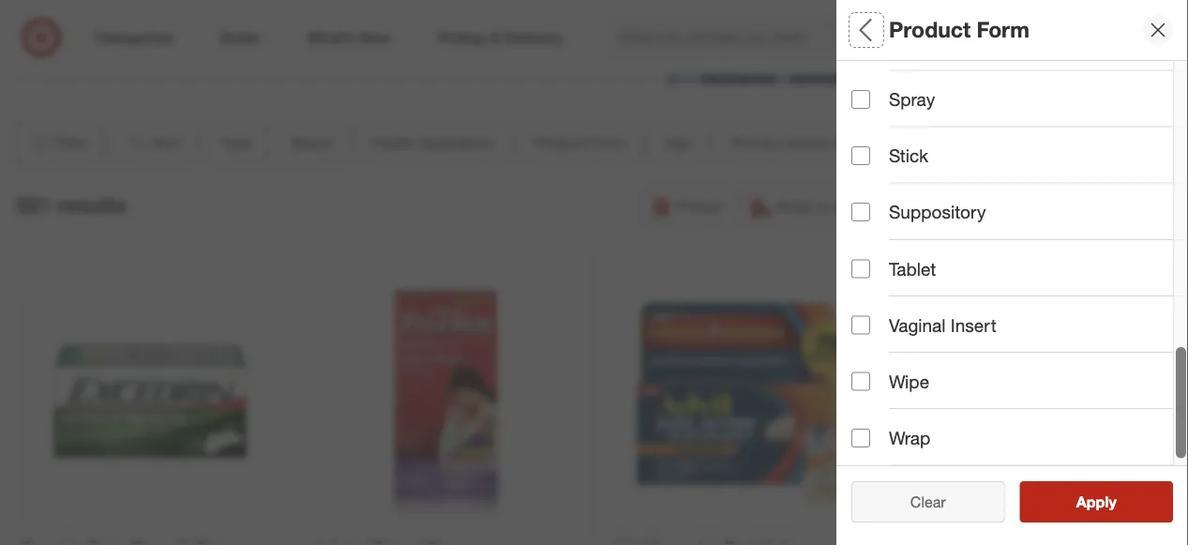 Task type: describe. For each thing, give the bounding box(es) containing it.
apply button
[[1020, 481, 1174, 523]]

apply
[[1077, 493, 1117, 511]]

application inside all filters dialog
[[912, 212, 1008, 233]]

1 vertical spatial type
[[220, 134, 252, 152]]

0 horizontal spatial health application button
[[355, 122, 510, 164]]

1 horizontal spatial health application button
[[852, 192, 1189, 258]]

delivery
[[994, 197, 1048, 216]]

filters
[[884, 17, 942, 43]]

age
[[665, 134, 692, 152]]

shop in store
[[777, 197, 866, 216]]

vaginal
[[889, 315, 946, 336]]

primary active ingredient inside all filters dialog
[[852, 409, 1067, 430]]

product inside all filters dialog
[[852, 277, 919, 299]]

vaginal insert
[[889, 315, 997, 336]]

product inside dialog
[[889, 17, 971, 43]]

all filters
[[852, 17, 942, 43]]

2
[[1157, 19, 1162, 31]]

suppository
[[889, 202, 986, 223]]

clear for clear
[[911, 493, 946, 511]]

spray
[[889, 89, 936, 111]]

advertisement region
[[31, 0, 1157, 84]]

Stick checkbox
[[852, 147, 871, 166]]

1 vertical spatial product form
[[534, 134, 626, 152]]

clear for clear all
[[901, 493, 937, 511]]

0 horizontal spatial ingredient
[[832, 134, 900, 152]]

type inside all filters dialog
[[852, 80, 892, 102]]

tablet
[[889, 258, 937, 280]]

What can we help you find? suggestions appear below search field
[[609, 17, 951, 58]]

filter button
[[15, 122, 102, 164]]

day
[[964, 197, 989, 216]]

Wipe checkbox
[[852, 373, 871, 391]]

insert
[[951, 315, 997, 336]]

0 vertical spatial health
[[371, 134, 415, 152]]

wrap
[[889, 428, 931, 449]]

product form inside dialog
[[889, 17, 1030, 43]]

all
[[941, 493, 956, 511]]

ingredient inside all filters dialog
[[981, 409, 1067, 430]]

Wrap checkbox
[[852, 429, 871, 448]]

form inside dialog
[[977, 17, 1030, 43]]

product form dialog
[[837, 0, 1189, 545]]

clear button
[[852, 481, 1005, 523]]

1 vertical spatial form
[[591, 134, 626, 152]]

same
[[921, 197, 959, 216]]

stick
[[889, 145, 929, 167]]

wipe
[[889, 371, 930, 393]]

form inside all filters dialog
[[924, 277, 968, 299]]

0 vertical spatial primary active ingredient button
[[715, 122, 916, 164]]

product form inside all filters dialog
[[852, 277, 968, 299]]

321 results
[[15, 191, 127, 218]]



Task type: vqa. For each thing, say whether or not it's contained in the screenshot.
advertisement region
yes



Task type: locate. For each thing, give the bounding box(es) containing it.
0 vertical spatial application
[[419, 134, 494, 152]]

health application
[[371, 134, 494, 152], [852, 212, 1008, 233]]

active down wipe
[[924, 409, 976, 430]]

all
[[852, 17, 878, 43]]

sort
[[152, 134, 181, 152]]

1 horizontal spatial type
[[852, 80, 892, 102]]

search button
[[938, 17, 983, 62]]

type button down search
[[852, 61, 1189, 127]]

product
[[889, 17, 971, 43], [534, 134, 587, 152], [852, 277, 919, 299]]

0 vertical spatial primary
[[731, 134, 783, 152]]

0 horizontal spatial type
[[220, 134, 252, 152]]

results right 321
[[57, 191, 127, 218]]

excedrin extra strength pain reliever caplets - acetaminophen/aspirin (nsaid) image
[[22, 268, 280, 526], [22, 268, 280, 526]]

Spray checkbox
[[852, 90, 871, 109]]

0 horizontal spatial health
[[371, 134, 415, 152]]

0 horizontal spatial primary
[[731, 134, 783, 152]]

1 vertical spatial product form button
[[852, 258, 1189, 324]]

type
[[852, 80, 892, 102], [220, 134, 252, 152]]

same day delivery
[[921, 197, 1048, 216]]

clear inside clear all button
[[901, 493, 937, 511]]

health inside all filters dialog
[[852, 212, 907, 233]]

all filters dialog
[[837, 0, 1189, 545]]

advil ibuprofen dual action nsaid back pain reliever caplet - 72ct image
[[613, 268, 870, 526], [613, 268, 870, 526]]

primary active ingredient button
[[715, 122, 916, 164], [852, 389, 1189, 455]]

1 vertical spatial product
[[534, 134, 587, 152]]

form
[[977, 17, 1030, 43], [591, 134, 626, 152], [924, 277, 968, 299]]

primary down wipe option
[[852, 409, 919, 430]]

1 vertical spatial ingredient
[[981, 409, 1067, 430]]

primary up shop
[[731, 134, 783, 152]]

clear all
[[901, 493, 956, 511]]

clear left all
[[901, 493, 937, 511]]

0 vertical spatial results
[[57, 191, 127, 218]]

health application inside all filters dialog
[[852, 212, 1008, 233]]

type button right sort
[[204, 122, 268, 164]]

results for 321 results
[[57, 191, 127, 218]]

1 vertical spatial health
[[852, 212, 907, 233]]

0 horizontal spatial health application
[[371, 134, 494, 152]]

primary active ingredient
[[731, 134, 900, 152], [852, 409, 1067, 430]]

2 clear from the left
[[911, 493, 946, 511]]

1 clear from the left
[[901, 493, 937, 511]]

filter
[[55, 134, 88, 152]]

form left "age" on the top
[[591, 134, 626, 152]]

0 horizontal spatial active
[[787, 134, 828, 152]]

sort button
[[110, 122, 197, 164]]

active
[[787, 134, 828, 152], [924, 409, 976, 430]]

type down all
[[852, 80, 892, 102]]

clear down wrap
[[911, 493, 946, 511]]

primary active ingredient down wipe
[[852, 409, 1067, 430]]

1 horizontal spatial primary
[[852, 409, 919, 430]]

results
[[57, 191, 127, 218], [1088, 493, 1137, 511]]

1 horizontal spatial application
[[912, 212, 1008, 233]]

shop
[[777, 197, 812, 216]]

0 vertical spatial ingredient
[[832, 134, 900, 152]]

0 horizontal spatial product form button
[[518, 122, 642, 164]]

health
[[371, 134, 415, 152], [852, 212, 907, 233]]

results right see
[[1088, 493, 1137, 511]]

see results
[[1057, 493, 1137, 511]]

1 horizontal spatial active
[[924, 409, 976, 430]]

1 vertical spatial primary active ingredient
[[852, 409, 1067, 430]]

results inside button
[[1088, 493, 1137, 511]]

see results button
[[1020, 481, 1174, 523]]

1 vertical spatial health application
[[852, 212, 1008, 233]]

form right filters
[[977, 17, 1030, 43]]

Vaginal Insert checkbox
[[852, 316, 871, 335]]

clear all button
[[852, 481, 1005, 523]]

321
[[15, 191, 51, 218]]

search
[[938, 30, 983, 48]]

application
[[419, 134, 494, 152], [912, 212, 1008, 233]]

brand inside all filters dialog
[[852, 146, 903, 168]]

0 vertical spatial form
[[977, 17, 1030, 43]]

2 vertical spatial form
[[924, 277, 968, 299]]

0 vertical spatial product form
[[889, 17, 1030, 43]]

results for see results
[[1088, 493, 1137, 511]]

1 vertical spatial health application button
[[852, 192, 1189, 258]]

form up vaginal insert
[[924, 277, 968, 299]]

1 horizontal spatial ingredient
[[981, 409, 1067, 430]]

ingredient
[[832, 134, 900, 152], [981, 409, 1067, 430]]

primary
[[731, 134, 783, 152], [852, 409, 919, 430]]

2 vertical spatial product form
[[852, 277, 968, 299]]

0 vertical spatial active
[[787, 134, 828, 152]]

1 horizontal spatial results
[[1088, 493, 1137, 511]]

children's motrin oral suspension dye-free fever reduction & pain reliever - ibuprofen (nsaid) - berry - 4 fl oz image
[[908, 268, 1167, 527], [908, 268, 1167, 527]]

pickup button
[[642, 186, 734, 227]]

health application button
[[355, 122, 510, 164], [852, 192, 1189, 258]]

product form
[[889, 17, 1030, 43], [534, 134, 626, 152], [852, 277, 968, 299]]

0 horizontal spatial form
[[591, 134, 626, 152]]

1 horizontal spatial brand
[[852, 146, 903, 168]]

0 horizontal spatial brand button
[[276, 122, 348, 164]]

brand button
[[276, 122, 348, 164], [852, 127, 1189, 192]]

active left stick option
[[787, 134, 828, 152]]

product form button
[[518, 122, 642, 164], [852, 258, 1189, 324]]

Suppository checkbox
[[852, 203, 871, 222]]

0 vertical spatial health application
[[371, 134, 494, 152]]

0 vertical spatial product form button
[[518, 122, 642, 164]]

age button
[[649, 122, 708, 164]]

store
[[832, 197, 866, 216]]

0 horizontal spatial brand
[[292, 134, 332, 152]]

1 horizontal spatial form
[[924, 277, 968, 299]]

0 horizontal spatial application
[[419, 134, 494, 152]]

0 horizontal spatial type button
[[204, 122, 268, 164]]

0 vertical spatial primary active ingredient
[[731, 134, 900, 152]]

1 horizontal spatial product form button
[[852, 258, 1189, 324]]

type button
[[852, 61, 1189, 127], [204, 122, 268, 164]]

0 vertical spatial type
[[852, 80, 892, 102]]

shop in store button
[[742, 186, 878, 227]]

infants' tylenol pain reliever+fever reducer liquid - acetaminophen - grape image
[[317, 268, 575, 526], [317, 268, 575, 526]]

clear
[[901, 493, 937, 511], [911, 493, 946, 511]]

Tablet checkbox
[[852, 260, 871, 279]]

brand
[[292, 134, 332, 152], [852, 146, 903, 168]]

1 vertical spatial results
[[1088, 493, 1137, 511]]

in
[[816, 197, 828, 216]]

0 vertical spatial health application button
[[355, 122, 510, 164]]

primary active ingredient down spray option
[[731, 134, 900, 152]]

1 horizontal spatial health
[[852, 212, 907, 233]]

1 vertical spatial primary active ingredient button
[[852, 389, 1189, 455]]

primary active ingredient button inside all filters dialog
[[852, 389, 1189, 455]]

2 link
[[1129, 17, 1170, 58]]

1 vertical spatial primary
[[852, 409, 919, 430]]

see
[[1057, 493, 1084, 511]]

2 horizontal spatial form
[[977, 17, 1030, 43]]

1 horizontal spatial type button
[[852, 61, 1189, 127]]

type right sort
[[220, 134, 252, 152]]

1 vertical spatial application
[[912, 212, 1008, 233]]

clear inside clear button
[[911, 493, 946, 511]]

2 vertical spatial product
[[852, 277, 919, 299]]

primary inside all filters dialog
[[852, 409, 919, 430]]

0 vertical spatial product
[[889, 17, 971, 43]]

active inside all filters dialog
[[924, 409, 976, 430]]

1 vertical spatial active
[[924, 409, 976, 430]]

0 horizontal spatial results
[[57, 191, 127, 218]]

same day delivery button
[[886, 186, 1060, 227]]

pickup
[[677, 197, 722, 216]]

1 horizontal spatial health application
[[852, 212, 1008, 233]]

1 horizontal spatial brand button
[[852, 127, 1189, 192]]



